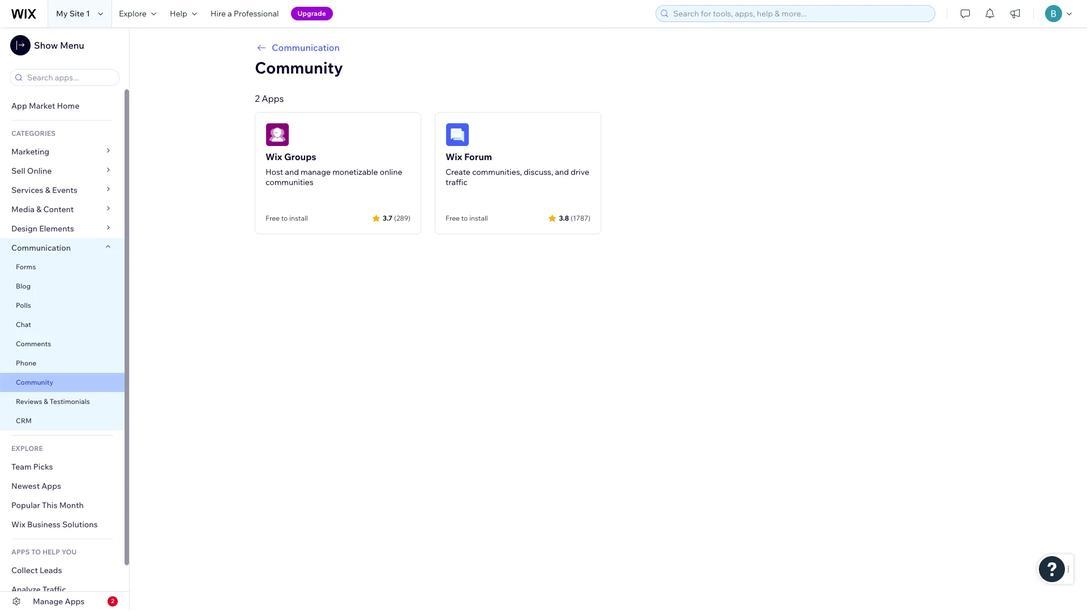 Task type: vqa. For each thing, say whether or not it's contained in the screenshot.
first "feedback"
no



Task type: locate. For each thing, give the bounding box(es) containing it.
popular
[[11, 501, 40, 511]]

2 horizontal spatial apps
[[262, 93, 284, 104]]

hire
[[211, 8, 226, 19]]

apps down traffic
[[65, 597, 85, 607]]

1 horizontal spatial free to install
[[446, 214, 488, 223]]

3.7
[[383, 214, 392, 222]]

wix
[[266, 151, 282, 163], [446, 151, 462, 163], [11, 520, 25, 530]]

design elements
[[11, 224, 74, 234]]

communication down the upgrade button
[[272, 42, 340, 53]]

blog
[[16, 282, 31, 290]]

host
[[266, 167, 283, 177]]

menu
[[60, 40, 84, 51]]

communication link
[[255, 41, 961, 54], [0, 238, 125, 258]]

wix inside wix groups host and manage monetizable online communities
[[266, 151, 282, 163]]

2 vertical spatial apps
[[65, 597, 85, 607]]

2 install from the left
[[469, 214, 488, 223]]

apps
[[11, 548, 30, 557]]

comments
[[16, 340, 51, 348]]

free for wix forum
[[446, 214, 460, 223]]

apps up this
[[41, 481, 61, 492]]

& right reviews
[[44, 398, 48, 406]]

0 horizontal spatial apps
[[41, 481, 61, 492]]

wix up the host
[[266, 151, 282, 163]]

and
[[285, 167, 299, 177], [555, 167, 569, 177]]

0 vertical spatial apps
[[262, 93, 284, 104]]

0 horizontal spatial wix
[[11, 520, 25, 530]]

community
[[255, 58, 343, 78], [16, 378, 53, 387]]

0 horizontal spatial free
[[266, 214, 280, 223]]

wix up create
[[446, 151, 462, 163]]

wix for wix forum
[[446, 151, 462, 163]]

apps for newest apps
[[41, 481, 61, 492]]

communication down design elements
[[11, 243, 73, 253]]

free to install down communities
[[266, 214, 308, 223]]

2 and from the left
[[555, 167, 569, 177]]

traffic
[[43, 585, 66, 595]]

communication
[[272, 42, 340, 53], [11, 243, 73, 253]]

2 vertical spatial &
[[44, 398, 48, 406]]

free to install
[[266, 214, 308, 223], [446, 214, 488, 223]]

1 horizontal spatial community
[[255, 58, 343, 78]]

0 horizontal spatial community
[[16, 378, 53, 387]]

popular this month link
[[0, 496, 125, 515]]

community up reviews
[[16, 378, 53, 387]]

install down communities
[[289, 214, 308, 223]]

wix inside wix forum create communities, discuss, and drive traffic
[[446, 151, 462, 163]]

phone link
[[0, 354, 125, 373]]

1 horizontal spatial to
[[461, 214, 468, 223]]

install down communities,
[[469, 214, 488, 223]]

team
[[11, 462, 32, 472]]

services
[[11, 185, 43, 195]]

1 free from the left
[[266, 214, 280, 223]]

install for groups
[[289, 214, 308, 223]]

0 vertical spatial &
[[45, 185, 50, 195]]

1 horizontal spatial apps
[[65, 597, 85, 607]]

solutions
[[62, 520, 98, 530]]

newest apps link
[[0, 477, 125, 496]]

newest
[[11, 481, 40, 492]]

sell online link
[[0, 161, 125, 181]]

apps for manage apps
[[65, 597, 85, 607]]

this
[[42, 501, 57, 511]]

leads
[[40, 566, 62, 576]]

0 horizontal spatial to
[[281, 214, 288, 223]]

apps to help you
[[11, 548, 77, 557]]

to
[[281, 214, 288, 223], [461, 214, 468, 223]]

to down traffic
[[461, 214, 468, 223]]

business
[[27, 520, 60, 530]]

community up 2 apps
[[255, 58, 343, 78]]

& for events
[[45, 185, 50, 195]]

1 horizontal spatial install
[[469, 214, 488, 223]]

help
[[42, 548, 60, 557]]

& for content
[[36, 204, 42, 215]]

to
[[31, 548, 41, 557]]

monetizable
[[332, 167, 378, 177]]

communication inside sidebar element
[[11, 243, 73, 253]]

and left drive
[[555, 167, 569, 177]]

and down groups
[[285, 167, 299, 177]]

1 vertical spatial 2
[[111, 598, 114, 605]]

design
[[11, 224, 37, 234]]

0 horizontal spatial 2
[[111, 598, 114, 605]]

1 horizontal spatial 2
[[255, 93, 260, 104]]

wix for wix groups
[[266, 151, 282, 163]]

0 horizontal spatial communication
[[11, 243, 73, 253]]

2 inside sidebar element
[[111, 598, 114, 605]]

2 horizontal spatial wix
[[446, 151, 462, 163]]

1 vertical spatial community
[[16, 378, 53, 387]]

& left events
[[45, 185, 50, 195]]

install for forum
[[469, 214, 488, 223]]

online
[[27, 166, 52, 176]]

1 vertical spatial apps
[[41, 481, 61, 492]]

free to install down traffic
[[446, 214, 488, 223]]

0 horizontal spatial and
[[285, 167, 299, 177]]

wix forum logo image
[[446, 123, 469, 147]]

1 and from the left
[[285, 167, 299, 177]]

&
[[45, 185, 50, 195], [36, 204, 42, 215], [44, 398, 48, 406]]

apps up wix groups logo
[[262, 93, 284, 104]]

1 horizontal spatial communication link
[[255, 41, 961, 54]]

0 vertical spatial community
[[255, 58, 343, 78]]

analyze traffic link
[[0, 580, 125, 600]]

to for groups
[[281, 214, 288, 223]]

free down traffic
[[446, 214, 460, 223]]

reviews
[[16, 398, 42, 406]]

collect
[[11, 566, 38, 576]]

wix forum create communities, discuss, and drive traffic
[[446, 151, 589, 187]]

0 horizontal spatial free to install
[[266, 214, 308, 223]]

Search for tools, apps, help & more... field
[[670, 6, 931, 22]]

apps
[[262, 93, 284, 104], [41, 481, 61, 492], [65, 597, 85, 607]]

install
[[289, 214, 308, 223], [469, 214, 488, 223]]

my site 1
[[56, 8, 90, 19]]

create
[[446, 167, 470, 177]]

1 horizontal spatial wix
[[266, 151, 282, 163]]

professional
[[234, 8, 279, 19]]

communities
[[266, 177, 313, 187]]

0 vertical spatial 2
[[255, 93, 260, 104]]

1 to from the left
[[281, 214, 288, 223]]

wix inside sidebar element
[[11, 520, 25, 530]]

& right media
[[36, 204, 42, 215]]

2 free to install from the left
[[446, 214, 488, 223]]

1 vertical spatial &
[[36, 204, 42, 215]]

show menu button
[[10, 35, 84, 55]]

chat link
[[0, 315, 125, 335]]

1 horizontal spatial communication
[[272, 42, 340, 53]]

3.7 (289)
[[383, 214, 411, 222]]

collect leads link
[[0, 561, 125, 580]]

1 free to install from the left
[[266, 214, 308, 223]]

team picks link
[[0, 458, 125, 477]]

2 for 2 apps
[[255, 93, 260, 104]]

explore
[[119, 8, 147, 19]]

traffic
[[446, 177, 468, 187]]

wix down popular
[[11, 520, 25, 530]]

upgrade
[[298, 9, 326, 18]]

free to install for forum
[[446, 214, 488, 223]]

app market home link
[[0, 96, 125, 116]]

to down communities
[[281, 214, 288, 223]]

my
[[56, 8, 68, 19]]

1 horizontal spatial and
[[555, 167, 569, 177]]

1 vertical spatial communication link
[[0, 238, 125, 258]]

and inside wix forum create communities, discuss, and drive traffic
[[555, 167, 569, 177]]

0 horizontal spatial communication link
[[0, 238, 125, 258]]

1 install from the left
[[289, 214, 308, 223]]

1 vertical spatial communication
[[11, 243, 73, 253]]

market
[[29, 101, 55, 111]]

free down communities
[[266, 214, 280, 223]]

categories
[[11, 129, 56, 138]]

2 free from the left
[[446, 214, 460, 223]]

wix groups host and manage monetizable online communities
[[266, 151, 402, 187]]

app market home
[[11, 101, 79, 111]]

1 horizontal spatial free
[[446, 214, 460, 223]]

0 horizontal spatial install
[[289, 214, 308, 223]]

1
[[86, 8, 90, 19]]

2 to from the left
[[461, 214, 468, 223]]

crm link
[[0, 412, 125, 431]]



Task type: describe. For each thing, give the bounding box(es) containing it.
show
[[34, 40, 58, 51]]

forms link
[[0, 258, 125, 277]]

help button
[[163, 0, 204, 27]]

community link
[[0, 373, 125, 392]]

sidebar element
[[0, 27, 130, 612]]

you
[[62, 548, 77, 557]]

3.8
[[559, 214, 569, 222]]

community inside sidebar element
[[16, 378, 53, 387]]

app
[[11, 101, 27, 111]]

popular this month
[[11, 501, 84, 511]]

collect leads
[[11, 566, 62, 576]]

polls
[[16, 301, 31, 310]]

a
[[228, 8, 232, 19]]

chat
[[16, 320, 31, 329]]

wix groups logo image
[[266, 123, 289, 147]]

wix business solutions link
[[0, 515, 125, 535]]

free for wix groups
[[266, 214, 280, 223]]

2 for 2
[[111, 598, 114, 605]]

wix business solutions
[[11, 520, 98, 530]]

communities,
[[472, 167, 522, 177]]

drive
[[571, 167, 589, 177]]

& for testimonials
[[44, 398, 48, 406]]

media & content
[[11, 204, 74, 215]]

0 vertical spatial communication link
[[255, 41, 961, 54]]

and inside wix groups host and manage monetizable online communities
[[285, 167, 299, 177]]

testimonials
[[50, 398, 90, 406]]

reviews & testimonials
[[16, 398, 90, 406]]

analyze
[[11, 585, 41, 595]]

blog link
[[0, 277, 125, 296]]

month
[[59, 501, 84, 511]]

reviews & testimonials link
[[0, 392, 125, 412]]

polls link
[[0, 296, 125, 315]]

(1787)
[[571, 214, 591, 222]]

Search apps... field
[[24, 70, 116, 86]]

2 apps
[[255, 93, 284, 104]]

events
[[52, 185, 77, 195]]

discuss,
[[524, 167, 553, 177]]

elements
[[39, 224, 74, 234]]

comments link
[[0, 335, 125, 354]]

media & content link
[[0, 200, 125, 219]]

crm
[[16, 417, 32, 425]]

0 vertical spatial communication
[[272, 42, 340, 53]]

media
[[11, 204, 35, 215]]

manage
[[33, 597, 63, 607]]

design elements link
[[0, 219, 125, 238]]

home
[[57, 101, 79, 111]]

phone
[[16, 359, 36, 367]]

marketing
[[11, 147, 49, 157]]

to for forum
[[461, 214, 468, 223]]

sell online
[[11, 166, 52, 176]]

hire a professional link
[[204, 0, 286, 27]]

content
[[43, 204, 74, 215]]

online
[[380, 167, 402, 177]]

site
[[69, 8, 84, 19]]

manage
[[301, 167, 331, 177]]

hire a professional
[[211, 8, 279, 19]]

help
[[170, 8, 187, 19]]

sell
[[11, 166, 25, 176]]

marketing link
[[0, 142, 125, 161]]

apps for 2 apps
[[262, 93, 284, 104]]

3.8 (1787)
[[559, 214, 591, 222]]

free to install for groups
[[266, 214, 308, 223]]

explore
[[11, 445, 43, 453]]

(289)
[[394, 214, 411, 222]]

services & events
[[11, 185, 77, 195]]

forms
[[16, 263, 36, 271]]

analyze traffic
[[11, 585, 66, 595]]

manage apps
[[33, 597, 85, 607]]

forum
[[464, 151, 492, 163]]

upgrade button
[[291, 7, 333, 20]]

groups
[[284, 151, 316, 163]]

team picks
[[11, 462, 53, 472]]

picks
[[33, 462, 53, 472]]



